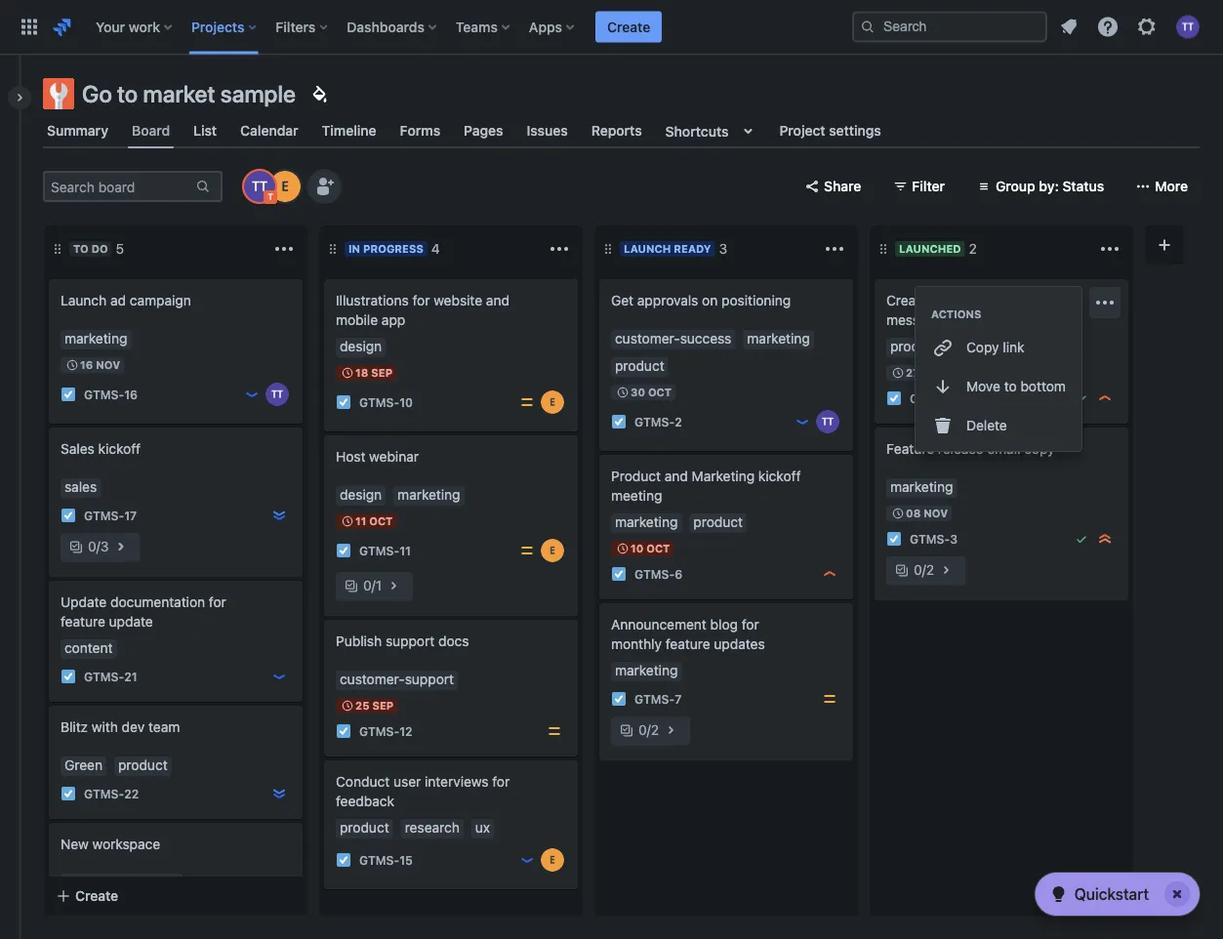 Task type: vqa. For each thing, say whether or not it's contained in the screenshot.
the Highest image
yes



Task type: locate. For each thing, give the bounding box(es) containing it.
3 down gtms-17 'link'
[[100, 538, 109, 555]]

3 for 0 / 3
[[100, 538, 109, 555]]

task image left gtms-2 link
[[611, 414, 627, 430]]

1 vertical spatial 0 / 2
[[638, 722, 659, 738]]

task image down 16 november 2023 icon
[[61, 387, 76, 402]]

done image
[[1074, 391, 1090, 406], [1074, 531, 1090, 547], [1074, 531, 1090, 547]]

gtms- down 11 oct
[[359, 544, 399, 557]]

/ down gtms-3 link
[[922, 562, 926, 578]]

0 vertical spatial terry turtle image
[[266, 383, 289, 406]]

kickoff right sales
[[98, 441, 141, 457]]

1 vertical spatial 16
[[124, 388, 138, 401]]

illustrations
[[336, 292, 409, 309]]

nov right 08
[[924, 507, 948, 520]]

move to bottom image
[[931, 375, 955, 398]]

1 horizontal spatial column actions menu image
[[548, 237, 571, 261]]

/
[[96, 538, 100, 555], [922, 562, 926, 578], [372, 577, 376, 594], [647, 722, 651, 738]]

gtms- up 0 / 3
[[84, 509, 124, 522]]

2
[[969, 241, 977, 257], [675, 415, 682, 429], [926, 562, 934, 578], [651, 722, 659, 738]]

1 vertical spatial high image
[[822, 566, 838, 582]]

and right product
[[665, 468, 688, 484]]

1 vertical spatial 11
[[399, 544, 411, 557]]

18 september 2023 image
[[340, 365, 355, 381], [340, 365, 355, 381]]

0
[[88, 538, 96, 555], [914, 562, 922, 578], [363, 577, 372, 594], [638, 722, 647, 738]]

to for bottom
[[1004, 378, 1017, 394]]

1 horizontal spatial and
[[665, 468, 688, 484]]

0 vertical spatial eloisefrancis23 image
[[541, 848, 564, 872]]

Search field
[[852, 11, 1048, 42]]

1 horizontal spatial 10
[[631, 542, 644, 555]]

card actions menu image
[[1093, 291, 1117, 314]]

task image left gtms-6 link
[[611, 566, 627, 582]]

task image left gtms-7 link
[[611, 691, 627, 707]]

task image for gtms-10
[[336, 394, 351, 410]]

and inside illustrations for website and mobile app
[[486, 292, 510, 309]]

gtms- for 12
[[359, 724, 399, 738]]

gtms-3
[[910, 532, 958, 546]]

2 column actions menu image from the left
[[548, 237, 571, 261]]

task image for publish support docs
[[336, 723, 351, 739]]

issues link
[[523, 113, 572, 148]]

create up 'messaging'
[[886, 292, 928, 309]]

16 up gtms-16
[[80, 359, 93, 371]]

10
[[399, 395, 413, 409], [631, 542, 644, 555]]

banner containing your work
[[0, 0, 1223, 55]]

1 horizontal spatial column actions menu image
[[1098, 237, 1122, 261]]

oct for webinar
[[369, 515, 393, 528]]

timeline link
[[318, 113, 380, 148]]

10 up webinar
[[399, 395, 413, 409]]

gtms-16 link
[[84, 386, 138, 403]]

30
[[631, 386, 645, 399]]

gtms- for 24
[[84, 908, 124, 922]]

sep right 25
[[372, 700, 394, 712]]

10 up gtms-6
[[631, 542, 644, 555]]

for right interviews
[[492, 774, 510, 790]]

/ down gtms-7 link
[[647, 722, 651, 738]]

25 september 2023 image
[[340, 698, 355, 714]]

gtms-11 link
[[359, 542, 411, 559]]

0 vertical spatial medium image
[[519, 394, 535, 410]]

oct right 30
[[648, 386, 672, 399]]

1 horizontal spatial eloisefrancis23 image
[[541, 848, 564, 872]]

Search board text field
[[45, 173, 193, 200]]

add people image
[[312, 175, 336, 198]]

1 column actions menu image from the left
[[823, 237, 846, 261]]

apps
[[529, 19, 562, 35]]

1 vertical spatial eloisefrancis23 image
[[266, 903, 289, 926]]

feature inside announcement blog for monthly feature updates
[[666, 636, 710, 652]]

for right documentation
[[209, 594, 226, 610]]

positioning inside the create positioning and messaging for new feature
[[932, 292, 1002, 309]]

teams button
[[450, 11, 517, 42]]

1 vertical spatial kickoff
[[758, 468, 801, 484]]

0 horizontal spatial and
[[486, 292, 510, 309]]

feature down update
[[61, 614, 105, 630]]

create button down workspace
[[44, 879, 308, 914]]

gtms- inside "link"
[[84, 787, 124, 800]]

gtms- for 7
[[635, 692, 675, 706]]

task image left gtms-21 link
[[61, 669, 76, 684]]

0 horizontal spatial positioning
[[722, 292, 791, 309]]

3 down release
[[950, 532, 958, 546]]

oct up gtms-11 in the left of the page
[[369, 515, 393, 528]]

gtms- down 08 nov at the bottom right of the page
[[910, 532, 950, 546]]

for left website
[[413, 292, 430, 309]]

low image for gtms-15
[[519, 852, 535, 868]]

2 horizontal spatial 3
[[950, 532, 958, 546]]

eloisefrancis23 image left 30
[[541, 391, 564, 414]]

sidebar navigation image
[[0, 78, 43, 117]]

1 vertical spatial eloisefrancis23 image
[[541, 391, 564, 414]]

0 horizontal spatial create button
[[44, 879, 308, 914]]

delete
[[967, 417, 1007, 433]]

1 vertical spatial oct
[[369, 515, 393, 528]]

launch left ad
[[61, 292, 107, 309]]

do
[[91, 243, 108, 255]]

gtms-10
[[359, 395, 413, 409]]

gtms- down 25 sep
[[359, 724, 399, 738]]

eloisefrancis23 image for illustrations for website and mobile app
[[541, 391, 564, 414]]

11 october 2023 image
[[340, 514, 355, 529]]

terry turtle image for sales kickoff
[[266, 383, 289, 406]]

2 vertical spatial create
[[75, 888, 118, 904]]

interviews
[[425, 774, 489, 790]]

3 right ready
[[719, 241, 728, 257]]

gtms-7
[[635, 692, 682, 706]]

task image for gtms-7
[[611, 691, 627, 707]]

gtms-24
[[84, 908, 139, 922]]

1 column actions menu image from the left
[[272, 237, 296, 261]]

gtms- up new workspace
[[84, 787, 124, 800]]

1 horizontal spatial feature
[[666, 636, 710, 652]]

feature up link
[[1009, 312, 1054, 328]]

meeting
[[611, 488, 662, 504]]

2 vertical spatial oct
[[646, 542, 670, 555]]

gtms- down 16 nov
[[84, 388, 124, 401]]

gtms- for 17
[[84, 509, 124, 522]]

new
[[61, 836, 89, 852]]

27 september 2023 image
[[890, 365, 906, 381], [890, 365, 906, 381]]

gtms-21
[[84, 670, 137, 683]]

1 horizontal spatial medium image
[[547, 723, 562, 739]]

column actions menu image for create positioning and messaging for new feature
[[1098, 237, 1122, 261]]

task image left gtms-22 "link"
[[61, 786, 76, 802]]

task image
[[61, 387, 76, 402], [886, 391, 902, 406], [336, 394, 351, 410], [611, 414, 627, 430], [611, 566, 627, 582], [61, 669, 76, 684], [611, 691, 627, 707], [336, 852, 351, 868], [61, 907, 76, 923]]

task image down 25 september 2023 image
[[336, 723, 351, 739]]

0 horizontal spatial 10
[[399, 395, 413, 409]]

notifications image
[[1057, 15, 1081, 39]]

positioning
[[722, 292, 791, 309], [932, 292, 1002, 309]]

create right apps popup button
[[607, 19, 650, 35]]

low image
[[244, 387, 260, 402], [795, 414, 810, 430], [271, 669, 287, 684], [519, 852, 535, 868], [244, 907, 260, 923]]

/ down gtms-17 'link'
[[96, 538, 100, 555]]

app
[[382, 312, 405, 328]]

task image left gtms-3 link
[[886, 531, 902, 547]]

for left new
[[958, 312, 976, 328]]

task image for feature release email copy
[[886, 531, 902, 547]]

summary link
[[43, 113, 112, 148]]

terry turtle image
[[266, 383, 289, 406], [816, 410, 840, 433]]

1 up the delete image
[[950, 391, 956, 405]]

column actions menu image down share popup button
[[823, 237, 846, 261]]

1 horizontal spatial create
[[607, 19, 650, 35]]

for inside conduct user interviews for feedback
[[492, 774, 510, 790]]

tab list containing board
[[31, 113, 1212, 148]]

0 horizontal spatial eloisefrancis23 image
[[266, 903, 289, 926]]

17
[[124, 509, 137, 522]]

0 horizontal spatial feature
[[61, 614, 105, 630]]

27 sep
[[906, 367, 944, 379]]

task image for gtms-15
[[336, 852, 351, 868]]

2 vertical spatial eloisefrancis23 image
[[541, 539, 564, 562]]

0 / 3
[[88, 538, 109, 555]]

column actions menu image
[[823, 237, 846, 261], [1098, 237, 1122, 261]]

gtms- down 30 oct
[[635, 415, 675, 429]]

0 horizontal spatial terry turtle image
[[266, 383, 289, 406]]

create column image
[[1153, 233, 1176, 257]]

10 october 2023 image
[[615, 541, 631, 556], [615, 541, 631, 556]]

1 horizontal spatial 16
[[124, 388, 138, 401]]

0 horizontal spatial nov
[[96, 359, 120, 371]]

group by: status
[[996, 178, 1104, 194]]

column actions menu image up card actions menu icon on the top right of page
[[1098, 237, 1122, 261]]

sep right 18
[[371, 367, 393, 379]]

feature inside the create positioning and messaging for new feature
[[1009, 312, 1054, 328]]

filter
[[912, 178, 945, 194]]

2 lowest image from the top
[[271, 786, 287, 802]]

3 for launch ready 3
[[719, 241, 728, 257]]

1 vertical spatial 1
[[376, 577, 382, 594]]

0 vertical spatial high image
[[1097, 391, 1113, 406]]

gtms-24 link
[[84, 906, 139, 923]]

1 vertical spatial create button
[[44, 879, 308, 914]]

1 horizontal spatial high image
[[1097, 391, 1113, 406]]

lowest image
[[271, 508, 287, 523], [271, 786, 287, 802]]

0 horizontal spatial column actions menu image
[[272, 237, 296, 261]]

announcement blog for monthly feature updates
[[611, 617, 765, 652]]

mobile
[[336, 312, 378, 328]]

to inside button
[[1004, 378, 1017, 394]]

0 horizontal spatial 3
[[100, 538, 109, 555]]

delete button
[[916, 406, 1082, 445]]

1 lowest image from the top
[[271, 508, 287, 523]]

2 horizontal spatial and
[[1005, 292, 1029, 309]]

0 horizontal spatial launch
[[61, 292, 107, 309]]

blitz with dev team
[[61, 719, 180, 735]]

kickoff right marketing
[[758, 468, 801, 484]]

gtms- up with
[[84, 670, 124, 683]]

filter button
[[881, 171, 957, 202]]

2 column actions menu image from the left
[[1098, 237, 1122, 261]]

08 november 2023 image
[[890, 506, 906, 521], [890, 506, 906, 521]]

feature down 'announcement' on the bottom of the page
[[666, 636, 710, 652]]

work
[[129, 19, 160, 35]]

highest image
[[1097, 531, 1113, 547]]

1 horizontal spatial 3
[[719, 241, 728, 257]]

1 vertical spatial medium image
[[822, 691, 838, 707]]

1 vertical spatial nov
[[924, 507, 948, 520]]

task image
[[61, 508, 76, 523], [886, 531, 902, 547], [336, 543, 351, 558], [336, 723, 351, 739], [61, 786, 76, 802]]

settings
[[829, 123, 881, 139]]

eloisefrancis23 image
[[541, 848, 564, 872], [266, 903, 289, 926]]

set background color image
[[307, 82, 331, 105]]

create up gtms-24
[[75, 888, 118, 904]]

0 horizontal spatial to
[[117, 80, 138, 107]]

medium image
[[519, 394, 535, 410], [822, 691, 838, 707], [547, 723, 562, 739]]

lowest image left conduct
[[271, 786, 287, 802]]

1 vertical spatial 10
[[631, 542, 644, 555]]

16 november 2023 image
[[64, 357, 80, 373]]

gtms- down new workspace
[[84, 908, 124, 922]]

for
[[413, 292, 430, 309], [958, 312, 976, 328], [209, 594, 226, 610], [742, 617, 759, 633], [492, 774, 510, 790]]

1 vertical spatial to
[[1004, 378, 1017, 394]]

campaign
[[130, 292, 191, 309]]

on
[[702, 292, 718, 309]]

1 horizontal spatial 0 / 2
[[914, 562, 934, 578]]

1 horizontal spatial 1
[[950, 391, 956, 405]]

1 vertical spatial feature
[[61, 614, 105, 630]]

for inside illustrations for website and mobile app
[[413, 292, 430, 309]]

banner
[[0, 0, 1223, 55]]

0 horizontal spatial 16
[[80, 359, 93, 371]]

share
[[824, 178, 861, 194]]

task image left gtms-1 link
[[886, 391, 902, 406]]

1 horizontal spatial create button
[[596, 11, 662, 42]]

1 down gtms-11 link
[[376, 577, 382, 594]]

gtms- down 27 sep
[[910, 391, 950, 405]]

1 horizontal spatial launch
[[624, 243, 671, 255]]

with
[[92, 719, 118, 735]]

and up new
[[1005, 292, 1029, 309]]

gtms- down 10 oct at the bottom right of the page
[[635, 567, 675, 581]]

task image for host webinar
[[336, 543, 351, 558]]

gtms- down 18 sep
[[359, 395, 399, 409]]

0 horizontal spatial kickoff
[[98, 441, 141, 457]]

16 nov
[[80, 359, 120, 371]]

actions group
[[916, 287, 1082, 451]]

1 horizontal spatial positioning
[[932, 292, 1002, 309]]

0 / 2 down gtms-7 link
[[638, 722, 659, 738]]

eloisefrancis23 image for host webinar
[[541, 539, 564, 562]]

oct for approvals
[[648, 386, 672, 399]]

create button
[[596, 11, 662, 42], [44, 879, 308, 914]]

status
[[1063, 178, 1104, 194]]

0 vertical spatial to
[[117, 80, 138, 107]]

task image left gtms-15 link
[[336, 852, 351, 868]]

primary element
[[12, 0, 852, 54]]

and right website
[[486, 292, 510, 309]]

create button right apps popup button
[[596, 11, 662, 42]]

1 vertical spatial lowest image
[[271, 786, 287, 802]]

jira image
[[51, 15, 74, 39], [51, 15, 74, 39]]

0 horizontal spatial column actions menu image
[[823, 237, 846, 261]]

1 vertical spatial launch
[[61, 292, 107, 309]]

new workspace
[[61, 836, 160, 852]]

30 october 2023 image
[[615, 385, 631, 400], [615, 385, 631, 400]]

2 horizontal spatial medium image
[[822, 691, 838, 707]]

dashboards
[[347, 19, 425, 35]]

sep for illustrations for website and mobile app
[[371, 367, 393, 379]]

1
[[950, 391, 956, 405], [376, 577, 382, 594]]

0 vertical spatial oct
[[648, 386, 672, 399]]

2 horizontal spatial create
[[886, 292, 928, 309]]

1 horizontal spatial nov
[[924, 507, 948, 520]]

0 / 2 down gtms-3 link
[[914, 562, 934, 578]]

low image for gtms-24
[[244, 907, 260, 923]]

oct
[[648, 386, 672, 399], [369, 515, 393, 528], [646, 542, 670, 555]]

1 vertical spatial create
[[886, 292, 928, 309]]

task image left gtms-24 link
[[61, 907, 76, 923]]

gtms- for 21
[[84, 670, 124, 683]]

0 vertical spatial create button
[[596, 11, 662, 42]]

gtms- inside 'link'
[[84, 509, 124, 522]]

apps button
[[523, 11, 582, 42]]

and
[[486, 292, 510, 309], [1005, 292, 1029, 309], [665, 468, 688, 484]]

1 horizontal spatial kickoff
[[758, 468, 801, 484]]

lowest image left 11 october 2023 icon
[[271, 508, 287, 523]]

lowest image for sales kickoff
[[271, 508, 287, 523]]

column actions menu image
[[272, 237, 296, 261], [548, 237, 571, 261]]

task image left the gtms-10 link
[[336, 394, 351, 410]]

feature release email copy
[[886, 441, 1055, 457]]

0 vertical spatial 10
[[399, 395, 413, 409]]

gtms- down monthly
[[635, 692, 675, 706]]

27
[[906, 367, 920, 379]]

0 vertical spatial 11
[[355, 515, 366, 528]]

2 positioning from the left
[[932, 292, 1002, 309]]

0 vertical spatial lowest image
[[271, 508, 287, 523]]

updates
[[714, 636, 765, 652]]

1 vertical spatial terry turtle image
[[816, 410, 840, 433]]

0 / 2
[[914, 562, 934, 578], [638, 722, 659, 738]]

0 vertical spatial launch
[[624, 243, 671, 255]]

gtms-22
[[84, 787, 139, 800]]

gtms-22 link
[[84, 785, 139, 802]]

2 horizontal spatial feature
[[1009, 312, 1054, 328]]

gtms-17 link
[[84, 507, 137, 524]]

15
[[399, 853, 413, 867]]

project
[[780, 123, 826, 139]]

1 positioning from the left
[[722, 292, 791, 309]]

positioning right on
[[722, 292, 791, 309]]

done image
[[1074, 391, 1090, 406]]

5
[[116, 241, 124, 257]]

nov for launch
[[96, 359, 120, 371]]

low image for gtms-2
[[795, 414, 810, 430]]

to right go
[[117, 80, 138, 107]]

for up updates
[[742, 617, 759, 633]]

gtms-1 link
[[910, 390, 956, 407]]

gtms- down feedback at bottom left
[[359, 853, 399, 867]]

25 sep
[[355, 700, 394, 712]]

go
[[82, 80, 112, 107]]

host
[[336, 449, 366, 465]]

0 horizontal spatial create
[[75, 888, 118, 904]]

2 vertical spatial feature
[[666, 636, 710, 652]]

oct up gtms-6
[[646, 542, 670, 555]]

kickoff inside product and marketing kickoff meeting
[[758, 468, 801, 484]]

3
[[719, 241, 728, 257], [950, 532, 958, 546], [100, 538, 109, 555]]

gtms-2 link
[[635, 413, 682, 430]]

16 up sales kickoff
[[124, 388, 138, 401]]

gtms-3 link
[[910, 531, 958, 547]]

eloisefrancis23 image left add people icon
[[269, 171, 301, 202]]

nov
[[96, 359, 120, 371], [924, 507, 948, 520]]

blog
[[710, 617, 738, 633]]

positioning up new
[[932, 292, 1002, 309]]

1 horizontal spatial terry turtle image
[[816, 410, 840, 433]]

eloisefrancis23 image
[[269, 171, 301, 202], [541, 391, 564, 414], [541, 539, 564, 562]]

feedback
[[336, 793, 394, 809]]

update
[[109, 614, 153, 630]]

launch left ready
[[624, 243, 671, 255]]

gtms- for 16
[[84, 388, 124, 401]]

2 vertical spatial medium image
[[547, 723, 562, 739]]

0 horizontal spatial high image
[[822, 566, 838, 582]]

calendar
[[240, 123, 298, 139]]

16
[[80, 359, 93, 371], [124, 388, 138, 401]]

high image
[[1097, 391, 1113, 406], [822, 566, 838, 582]]

1 horizontal spatial to
[[1004, 378, 1017, 394]]

task image down 11 october 2023 image
[[336, 543, 351, 558]]

task image for gtms-21
[[61, 669, 76, 684]]

18
[[355, 367, 368, 379]]

0 vertical spatial nov
[[96, 359, 120, 371]]

gtms-21 link
[[84, 668, 137, 685]]

terry turtle image
[[244, 171, 275, 202]]

0 vertical spatial create
[[607, 19, 650, 35]]

column actions menu image for get approvals on positioning
[[823, 237, 846, 261]]

to right move
[[1004, 378, 1017, 394]]

shortcuts
[[665, 123, 729, 139]]

gtms- for 3
[[910, 532, 950, 546]]

and inside the create positioning and messaging for new feature
[[1005, 292, 1029, 309]]

nov up gtms-16
[[96, 359, 120, 371]]

launch inside launch ready 3
[[624, 243, 671, 255]]

gtms- for 10
[[359, 395, 399, 409]]

0 vertical spatial 16
[[80, 359, 93, 371]]

tab list
[[31, 113, 1212, 148]]

eloisefrancis23 image right medium image
[[541, 539, 564, 562]]

launch for launch ad campaign
[[61, 292, 107, 309]]

create inside the create positioning and messaging for new feature
[[886, 292, 928, 309]]

0 vertical spatial feature
[[1009, 312, 1054, 328]]

18 sep
[[355, 367, 393, 379]]

gtms-16
[[84, 388, 138, 401]]



Task type: describe. For each thing, give the bounding box(es) containing it.
task image for gtms-24
[[61, 907, 76, 923]]

ad
[[110, 292, 126, 309]]

0 down gtms-3 link
[[914, 562, 922, 578]]

0 down gtms-17 'link'
[[88, 538, 96, 555]]

update
[[61, 594, 107, 610]]

7
[[675, 692, 682, 706]]

for inside announcement blog for monthly feature updates
[[742, 617, 759, 633]]

0 vertical spatial kickoff
[[98, 441, 141, 457]]

4
[[431, 241, 440, 257]]

gtms-15
[[359, 853, 413, 867]]

gtms-1
[[910, 391, 956, 405]]

filters
[[276, 19, 316, 35]]

update documentation for feature update
[[61, 594, 226, 630]]

done image for gtms-3
[[1074, 531, 1090, 547]]

move
[[967, 378, 1001, 394]]

gtms-12 link
[[359, 723, 413, 740]]

eloisefrancis23 image for conduct user interviews for feedback
[[541, 848, 564, 872]]

for inside update documentation for feature update
[[209, 594, 226, 610]]

delete image
[[931, 414, 955, 437]]

lowest image for blitz with dev team
[[271, 786, 287, 802]]

eloisefrancis23 image for new workspace
[[266, 903, 289, 926]]

task image for gtms-2
[[611, 414, 627, 430]]

feature inside update documentation for feature update
[[61, 614, 105, 630]]

reports
[[591, 123, 642, 139]]

0 vertical spatial 1
[[950, 391, 956, 405]]

approvals
[[637, 292, 698, 309]]

product
[[611, 468, 661, 484]]

bottom
[[1021, 378, 1066, 394]]

11 oct
[[355, 515, 393, 528]]

0 vertical spatial 0 / 2
[[914, 562, 934, 578]]

dismiss quickstart image
[[1162, 879, 1193, 910]]

sample
[[220, 80, 296, 107]]

list link
[[190, 113, 221, 148]]

for inside the create positioning and messaging for new feature
[[958, 312, 976, 328]]

24
[[124, 908, 139, 922]]

gtms- for 15
[[359, 853, 399, 867]]

gtms-12
[[359, 724, 413, 738]]

by:
[[1039, 178, 1059, 194]]

gtms- for 22
[[84, 787, 124, 800]]

and inside product and marketing kickoff meeting
[[665, 468, 688, 484]]

6
[[675, 567, 683, 581]]

task image for gtms-6
[[611, 566, 627, 582]]

support
[[386, 633, 435, 649]]

to do 5
[[73, 241, 124, 257]]

board
[[132, 122, 170, 138]]

product and marketing kickoff meeting
[[611, 468, 801, 504]]

link
[[1003, 339, 1025, 355]]

gtms- for 1
[[910, 391, 950, 405]]

gtms- for 11
[[359, 544, 399, 557]]

medium image for gtms-12
[[547, 723, 562, 739]]

gtms-15 link
[[359, 852, 413, 868]]

0 down gtms-11 link
[[363, 577, 372, 594]]

0 horizontal spatial medium image
[[519, 394, 535, 410]]

new
[[979, 312, 1005, 328]]

gtms-6 link
[[635, 566, 683, 582]]

oct for and
[[646, 542, 670, 555]]

nov for feature
[[924, 507, 948, 520]]

launch for launch ready 3
[[624, 243, 671, 255]]

your work button
[[90, 11, 180, 42]]

create button inside the primary element
[[596, 11, 662, 42]]

announcement
[[611, 617, 707, 633]]

gtms-11
[[359, 544, 411, 557]]

dashboards button
[[341, 11, 444, 42]]

12
[[399, 724, 413, 738]]

check image
[[1047, 883, 1071, 906]]

help image
[[1096, 15, 1120, 39]]

medium image for gtms-7
[[822, 691, 838, 707]]

timeline
[[322, 123, 376, 139]]

to for market
[[117, 80, 138, 107]]

gtms- for 2
[[635, 415, 675, 429]]

25 september 2023 image
[[340, 698, 355, 714]]

in
[[349, 243, 360, 255]]

search image
[[860, 19, 876, 35]]

0 down gtms-7 link
[[638, 722, 647, 738]]

get approvals on positioning
[[611, 292, 791, 309]]

column actions menu image for 5
[[272, 237, 296, 261]]

your profile and settings image
[[1176, 15, 1200, 39]]

launched
[[899, 243, 961, 255]]

low image for gtms-16
[[244, 387, 260, 402]]

task image for gtms-16
[[61, 387, 76, 402]]

shortcuts button
[[662, 113, 764, 148]]

marketing
[[692, 468, 755, 484]]

25
[[355, 700, 370, 712]]

pages link
[[460, 113, 507, 148]]

forms link
[[396, 113, 444, 148]]

messaging
[[886, 312, 955, 328]]

gtms- for 6
[[635, 567, 675, 581]]

release
[[938, 441, 984, 457]]

workspace
[[92, 836, 160, 852]]

get
[[611, 292, 634, 309]]

medium image
[[519, 543, 535, 558]]

sep for publish support docs
[[372, 700, 394, 712]]

task image left gtms-17 'link'
[[61, 508, 76, 523]]

sep right 27
[[922, 367, 944, 379]]

quickstart
[[1075, 885, 1149, 904]]

conduct
[[336, 774, 390, 790]]

copy link image
[[931, 336, 955, 359]]

market
[[143, 80, 215, 107]]

16 november 2023 image
[[64, 357, 80, 373]]

08
[[906, 507, 921, 520]]

forms
[[400, 123, 440, 139]]

website
[[434, 292, 482, 309]]

launch ad campaign
[[61, 292, 191, 309]]

teams
[[456, 19, 498, 35]]

appswitcher icon image
[[18, 15, 41, 39]]

column actions menu image for 4
[[548, 237, 571, 261]]

conduct user interviews for feedback
[[336, 774, 510, 809]]

0 / 1
[[363, 577, 382, 594]]

quickstart button
[[1036, 873, 1200, 916]]

copy link button
[[916, 328, 1082, 367]]

08 nov
[[906, 507, 948, 520]]

more button
[[1124, 171, 1200, 202]]

task image for gtms-1
[[886, 391, 902, 406]]

move to bottom button
[[916, 367, 1082, 406]]

webinar
[[369, 449, 419, 465]]

launch ready 3
[[624, 241, 728, 257]]

create inside the primary element
[[607, 19, 650, 35]]

actions
[[931, 308, 982, 321]]

ready
[[674, 243, 711, 255]]

30 oct
[[631, 386, 672, 399]]

11 october 2023 image
[[340, 514, 355, 529]]

projects button
[[185, 11, 264, 42]]

settings image
[[1135, 15, 1159, 39]]

to
[[73, 243, 89, 255]]

0 horizontal spatial 0 / 2
[[638, 722, 659, 738]]

terry turtle image for product and marketing kickoff meeting
[[816, 410, 840, 433]]

in progress 4
[[349, 241, 440, 257]]

0 horizontal spatial 11
[[355, 515, 366, 528]]

progress
[[363, 243, 424, 255]]

0 vertical spatial eloisefrancis23 image
[[269, 171, 301, 202]]

1 horizontal spatial 11
[[399, 544, 411, 557]]

filters button
[[270, 11, 335, 42]]

monthly
[[611, 636, 662, 652]]

launched 2
[[899, 241, 977, 257]]

done image for gtms-1
[[1074, 391, 1090, 406]]

0 horizontal spatial 1
[[376, 577, 382, 594]]

/ down gtms-11 link
[[372, 577, 376, 594]]



